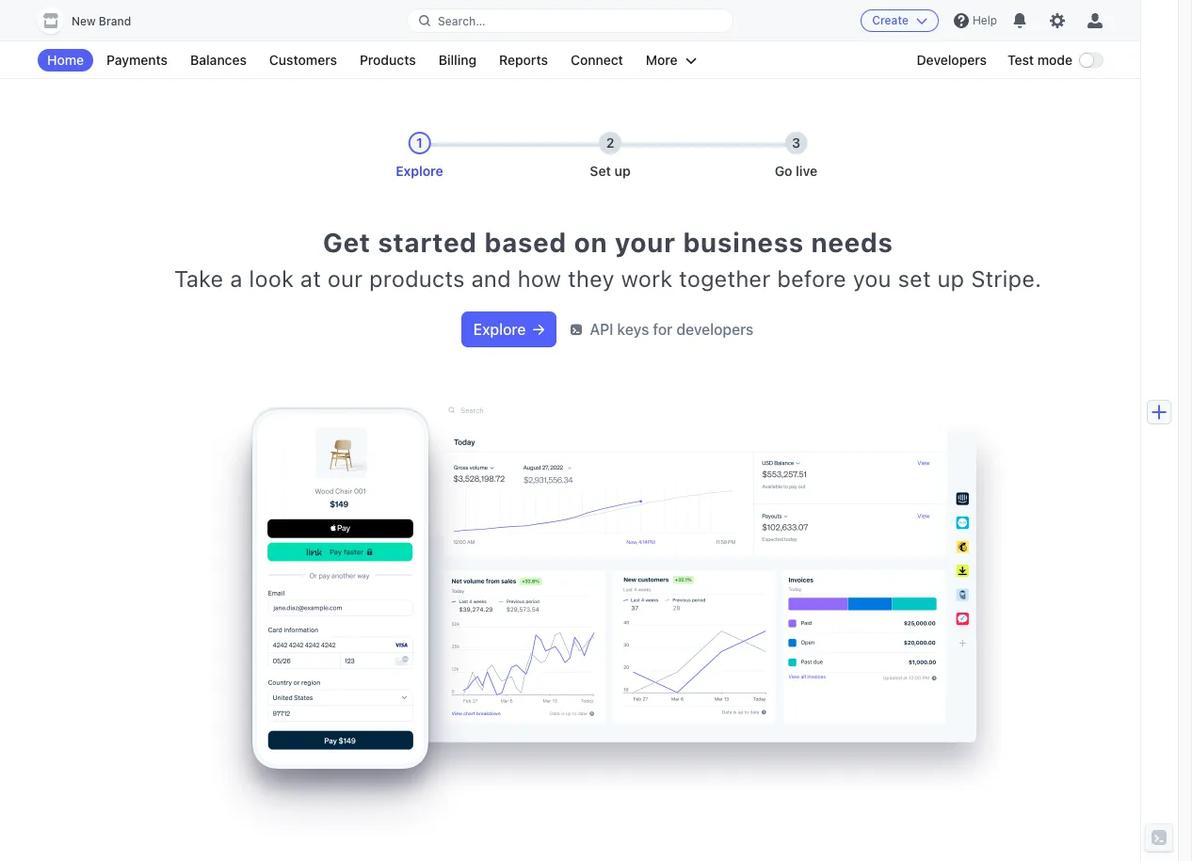 Task type: describe. For each thing, give the bounding box(es) containing it.
get
[[323, 227, 370, 258]]

live
[[796, 163, 818, 179]]

payments link
[[97, 49, 177, 72]]

based
[[484, 227, 567, 258]]

up inside get started based on your business needs take a look at our products and how they work together before you set up stripe.
[[938, 266, 965, 292]]

billing
[[439, 52, 477, 68]]

needs
[[811, 227, 893, 258]]

go
[[775, 163, 793, 179]]

developers link
[[907, 49, 996, 72]]

Search… text field
[[408, 9, 733, 32]]

create
[[872, 13, 909, 27]]

brand
[[99, 14, 131, 28]]

you
[[853, 266, 892, 292]]

reports link
[[490, 49, 558, 72]]

reports
[[499, 52, 548, 68]]

api
[[590, 321, 614, 338]]

0 vertical spatial explore
[[396, 163, 443, 179]]

customers
[[269, 52, 337, 68]]

keys
[[617, 321, 649, 338]]

and
[[471, 266, 511, 292]]

look
[[249, 266, 294, 292]]

products
[[369, 266, 465, 292]]

new brand button
[[38, 8, 150, 34]]

3
[[792, 135, 801, 151]]

balances
[[190, 52, 247, 68]]

together
[[679, 266, 771, 292]]

they
[[568, 266, 615, 292]]

for
[[653, 321, 673, 338]]

0 horizontal spatial up
[[615, 163, 631, 179]]

our
[[327, 266, 363, 292]]

get started based on your business needs take a look at our products and how they work together before you set up stripe.
[[174, 227, 1042, 292]]

api keys for developers
[[590, 321, 754, 338]]

stripe.
[[971, 266, 1042, 292]]

search…
[[438, 14, 486, 28]]

connect
[[571, 52, 623, 68]]

1 horizontal spatial explore
[[473, 321, 526, 338]]

products
[[360, 52, 416, 68]]

take
[[174, 266, 223, 292]]

help
[[973, 13, 997, 27]]

a
[[230, 266, 242, 292]]

set up
[[590, 163, 631, 179]]

set
[[898, 266, 931, 292]]

developers
[[677, 321, 754, 338]]

new brand
[[72, 14, 131, 28]]



Task type: locate. For each thing, give the bounding box(es) containing it.
billing link
[[429, 49, 486, 72]]

customers link
[[260, 49, 347, 72]]

on
[[574, 227, 608, 258]]

up
[[615, 163, 631, 179], [938, 266, 965, 292]]

home link
[[38, 49, 93, 72]]

2
[[606, 135, 614, 151]]

0 horizontal spatial explore
[[396, 163, 443, 179]]

test
[[1008, 52, 1034, 68]]

developers
[[917, 52, 987, 68]]

business
[[683, 227, 804, 258]]

payments
[[107, 52, 168, 68]]

home
[[47, 52, 84, 68]]

new
[[72, 14, 96, 28]]

before
[[777, 266, 847, 292]]

1
[[416, 135, 423, 151]]

explore left svg image
[[473, 321, 526, 338]]

connect link
[[561, 49, 633, 72]]

mode
[[1038, 52, 1073, 68]]

test mode
[[1008, 52, 1073, 68]]

help button
[[946, 6, 1005, 36]]

Search… search field
[[408, 9, 733, 32]]

1 horizontal spatial up
[[938, 266, 965, 292]]

1 vertical spatial explore
[[473, 321, 526, 338]]

explore down 1
[[396, 163, 443, 179]]

balances link
[[181, 49, 256, 72]]

go live
[[775, 163, 818, 179]]

explore
[[396, 163, 443, 179], [473, 321, 526, 338]]

how
[[518, 266, 561, 292]]

svg image
[[533, 324, 545, 336]]

api keys for developers link
[[571, 318, 754, 341]]

work
[[621, 266, 673, 292]]

set
[[590, 163, 611, 179]]

at
[[300, 266, 321, 292]]

create button
[[861, 9, 939, 32]]

started
[[378, 227, 477, 258]]

1 vertical spatial up
[[938, 266, 965, 292]]

your
[[615, 227, 676, 258]]

more button
[[637, 49, 706, 72]]

0 vertical spatial up
[[615, 163, 631, 179]]

explore link
[[462, 313, 556, 347]]

products link
[[350, 49, 425, 72]]

more
[[646, 52, 678, 68]]



Task type: vqa. For each thing, say whether or not it's contained in the screenshot.
Connect
yes



